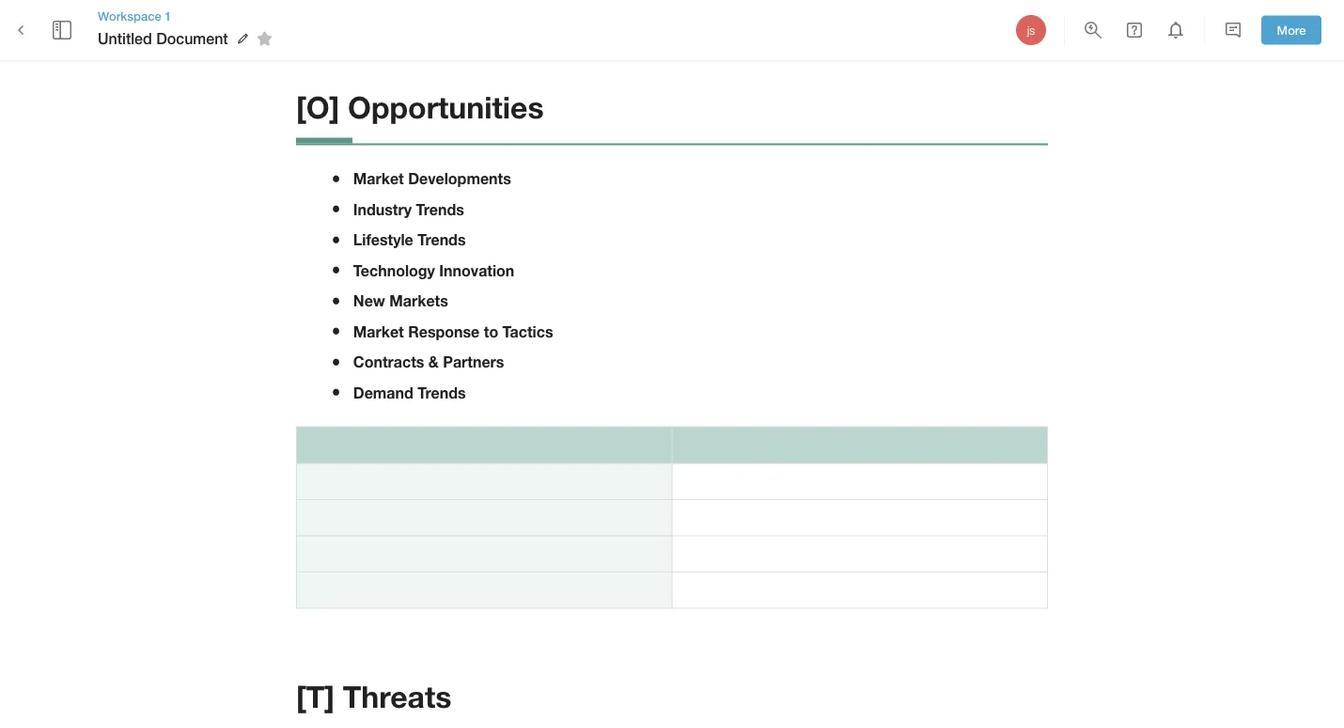 Task type: describe. For each thing, give the bounding box(es) containing it.
more
[[1277, 23, 1306, 37]]

workspace 1
[[98, 8, 172, 23]]

trends for industry trends
[[416, 201, 464, 219]]

new markets
[[353, 292, 448, 310]]

[o] opportunities
[[296, 90, 544, 125]]

js button
[[1014, 12, 1049, 48]]

trends for demand trends
[[418, 384, 466, 402]]

markets
[[390, 292, 448, 310]]

technology
[[353, 262, 435, 280]]

untitled
[[98, 30, 152, 47]]

js
[[1027, 24, 1036, 37]]

market for market developments
[[353, 170, 404, 188]]

industry trends
[[353, 201, 464, 219]]

market response to tactics
[[353, 323, 553, 341]]

demand
[[353, 384, 414, 402]]

partners
[[443, 353, 504, 371]]

lifestyle
[[353, 231, 413, 249]]

demand trends
[[353, 384, 466, 402]]

1
[[165, 8, 172, 23]]

tactics
[[503, 323, 553, 341]]

document
[[156, 30, 228, 47]]

[t] threats
[[296, 679, 452, 715]]

response
[[408, 323, 480, 341]]

opportunities
[[348, 90, 544, 125]]

industry
[[353, 201, 412, 219]]

market developments
[[353, 170, 511, 188]]

workspace 1 link
[[98, 7, 279, 25]]

[t]
[[296, 679, 335, 715]]



Task type: vqa. For each thing, say whether or not it's contained in the screenshot.
Student / Education
no



Task type: locate. For each thing, give the bounding box(es) containing it.
to
[[484, 323, 498, 341]]

market down new
[[353, 323, 404, 341]]

untitled document
[[98, 30, 228, 47]]

trends
[[416, 201, 464, 219], [418, 231, 466, 249], [418, 384, 466, 402]]

[o]
[[296, 90, 340, 125]]

1 vertical spatial market
[[353, 323, 404, 341]]

2 vertical spatial trends
[[418, 384, 466, 402]]

trends down &
[[418, 384, 466, 402]]

market up industry
[[353, 170, 404, 188]]

market
[[353, 170, 404, 188], [353, 323, 404, 341]]

contracts & partners
[[353, 353, 504, 371]]

trends down market developments
[[416, 201, 464, 219]]

technology innovation
[[353, 262, 515, 280]]

trends for lifestyle trends
[[418, 231, 466, 249]]

market for market response to tactics
[[353, 323, 404, 341]]

&
[[429, 353, 439, 371]]

threats
[[343, 679, 452, 715]]

1 vertical spatial trends
[[418, 231, 466, 249]]

lifestyle trends
[[353, 231, 466, 249]]

workspace
[[98, 8, 161, 23]]

0 vertical spatial market
[[353, 170, 404, 188]]

innovation
[[439, 262, 515, 280]]

2 market from the top
[[353, 323, 404, 341]]

developments
[[408, 170, 511, 188]]

new
[[353, 292, 385, 310]]

more button
[[1262, 16, 1322, 45]]

1 market from the top
[[353, 170, 404, 188]]

trends up technology innovation
[[418, 231, 466, 249]]

contracts
[[353, 353, 424, 371]]

favorite image
[[254, 27, 276, 50]]

0 vertical spatial trends
[[416, 201, 464, 219]]



